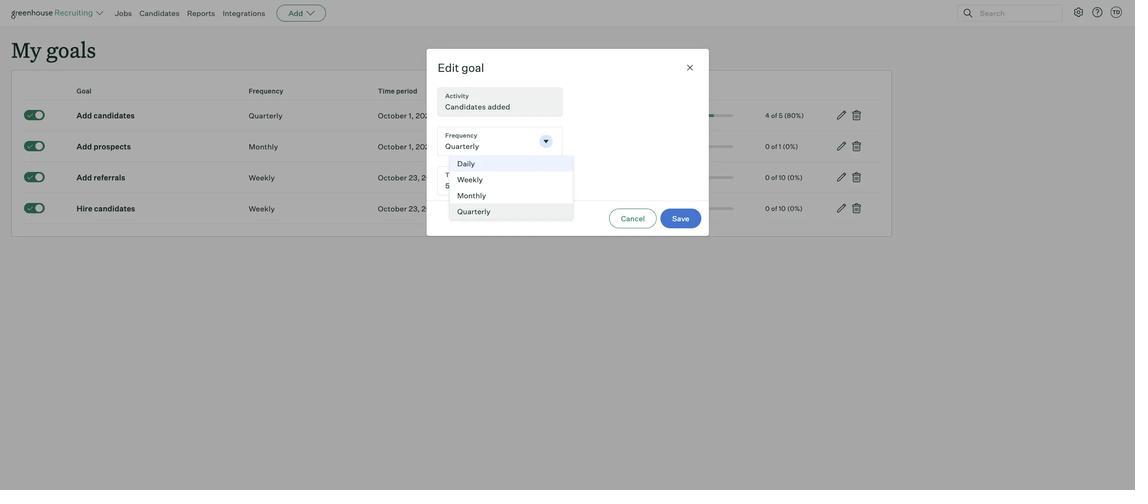 Task type: locate. For each thing, give the bounding box(es) containing it.
None text field
[[438, 128, 538, 156]]

1 horizontal spatial quarterly
[[457, 207, 490, 217]]

quarterly inside option
[[457, 207, 490, 217]]

1 vertical spatial 29,
[[478, 204, 489, 213]]

2 remove goal icon image from the top
[[851, 141, 862, 152]]

integrations
[[223, 8, 265, 18]]

0 vertical spatial 10
[[779, 173, 786, 181]]

3 progress bar from the top
[[636, 176, 733, 179]]

1 vertical spatial 0
[[765, 173, 770, 181]]

1 1, from the top
[[409, 111, 414, 120]]

10 for hire candidates
[[779, 205, 786, 213]]

2 of from the top
[[771, 142, 777, 150]]

2 0 of 10 (0%) from the top
[[765, 205, 803, 213]]

23, for candidates
[[409, 204, 420, 213]]

add referrals
[[77, 173, 125, 182]]

progress bar for add candidates
[[636, 114, 733, 117]]

1 remove goal icon image from the top
[[851, 110, 862, 121]]

1 vertical spatial candidates
[[94, 204, 135, 213]]

2 october 23, 2023 - october 29, 2023 from the top
[[378, 204, 509, 213]]

weekly
[[249, 173, 275, 182], [457, 175, 483, 185], [249, 204, 275, 213]]

list box
[[449, 156, 573, 220]]

0 for hire candidates
[[765, 205, 770, 213]]

2 vertical spatial (0%)
[[787, 205, 803, 213]]

0 vertical spatial 1,
[[409, 111, 414, 120]]

1 horizontal spatial monthly
[[457, 191, 486, 201]]

(0%)
[[783, 142, 798, 150], [787, 173, 803, 181], [787, 205, 803, 213]]

- for add candidates
[[436, 111, 439, 120]]

prospects
[[94, 142, 131, 151]]

candidates for add candidates
[[94, 111, 135, 120]]

weekly for add referrals
[[249, 173, 275, 182]]

1 10 from the top
[[779, 173, 786, 181]]

candidates
[[94, 111, 135, 120], [94, 204, 135, 213]]

0
[[765, 142, 770, 150], [765, 173, 770, 181], [765, 205, 770, 213]]

time period
[[378, 87, 417, 95]]

1 vertical spatial 0 of 10 (0%)
[[765, 205, 803, 213]]

3 0 from the top
[[765, 205, 770, 213]]

remove goal icon image for add referrals
[[851, 172, 862, 183]]

1 progress bar from the top
[[636, 114, 733, 117]]

None checkbox
[[24, 203, 45, 213]]

candidates up prospects at top
[[94, 111, 135, 120]]

remove goal icon image
[[851, 110, 862, 121], [851, 141, 862, 152], [851, 172, 862, 183], [851, 203, 862, 214]]

quarterly down frequency
[[249, 111, 283, 120]]

add for add candidates
[[77, 111, 92, 120]]

23, for referrals
[[409, 173, 420, 182]]

2 edit goal icon image from the top
[[836, 141, 847, 152]]

of
[[771, 111, 777, 119], [771, 142, 777, 150], [771, 173, 777, 181], [771, 205, 777, 213]]

-
[[436, 111, 439, 120], [436, 142, 439, 151], [442, 173, 445, 182], [442, 204, 445, 213]]

31,
[[480, 111, 490, 120], [472, 142, 482, 151]]

quarterly down the target value number field
[[457, 207, 490, 217]]

None text field
[[438, 88, 554, 116]]

october 1, 2023 - october 31, 2023
[[378, 142, 502, 151]]

daily option
[[450, 156, 573, 172]]

october 23, 2023 - october 29, 2023 for hire candidates
[[378, 204, 509, 213]]

1 vertical spatial quarterly
[[457, 207, 490, 217]]

1 0 from the top
[[765, 142, 770, 150]]

close modal icon image
[[684, 62, 696, 74]]

october 23, 2023 - october 29, 2023
[[378, 173, 509, 182], [378, 204, 509, 213]]

edit goal icon image for add prospects
[[836, 141, 847, 152]]

1 vertical spatial monthly
[[457, 191, 486, 201]]

hire candidates
[[77, 204, 135, 213]]

3 of from the top
[[771, 173, 777, 181]]

2 vertical spatial 0
[[765, 205, 770, 213]]

4 progress bar from the top
[[636, 207, 733, 210]]

1 vertical spatial 1,
[[409, 142, 414, 151]]

4 of 5 (80%)
[[765, 111, 804, 119]]

None field
[[438, 88, 562, 116], [438, 128, 562, 156], [438, 88, 562, 116]]

hire
[[77, 204, 92, 213]]

cancel
[[621, 214, 645, 224]]

october
[[378, 111, 407, 120], [378, 142, 407, 151], [441, 142, 470, 151], [378, 173, 407, 182], [447, 173, 476, 182], [378, 204, 407, 213], [447, 204, 476, 213]]

23,
[[409, 173, 420, 182], [409, 204, 420, 213]]

0 vertical spatial (0%)
[[783, 142, 798, 150]]

29, down daily option
[[478, 173, 489, 182]]

(80%)
[[784, 111, 804, 119]]

weekly inside option
[[457, 175, 483, 185]]

monthly
[[249, 142, 278, 151], [457, 191, 486, 201]]

1, for october
[[409, 142, 414, 151]]

1,
[[409, 111, 414, 120], [409, 142, 414, 151]]

1 23, from the top
[[409, 173, 420, 182]]

4 remove goal icon image from the top
[[851, 203, 862, 214]]

add for add prospects
[[77, 142, 92, 151]]

0 horizontal spatial quarterly
[[249, 111, 283, 120]]

edit goal
[[438, 61, 484, 75]]

0 vertical spatial october 23, 2023 - october 29, 2023
[[378, 173, 509, 182]]

1 vertical spatial (0%)
[[787, 173, 803, 181]]

- for add prospects
[[436, 142, 439, 151]]

0 vertical spatial quarterly
[[249, 111, 283, 120]]

weekly for daily
[[457, 175, 483, 185]]

2 29, from the top
[[478, 204, 489, 213]]

october 1, 2023 - december 31, 2023
[[378, 111, 510, 120]]

2 progress bar from the top
[[636, 145, 733, 148]]

2 1, from the top
[[409, 142, 414, 151]]

add
[[288, 8, 303, 18], [77, 111, 92, 120], [77, 142, 92, 151], [77, 173, 92, 182]]

td
[[1113, 9, 1120, 16]]

0 vertical spatial 0
[[765, 142, 770, 150]]

edit
[[438, 61, 459, 75]]

referrals
[[94, 173, 125, 182]]

4 of from the top
[[771, 205, 777, 213]]

29,
[[478, 173, 489, 182], [478, 204, 489, 213]]

edit goal icon image for add referrals
[[836, 172, 847, 183]]

1 vertical spatial october 23, 2023 - october 29, 2023
[[378, 204, 509, 213]]

2 0 from the top
[[765, 173, 770, 181]]

1
[[779, 142, 781, 150]]

1 edit goal icon image from the top
[[836, 110, 847, 121]]

None checkbox
[[24, 110, 45, 120], [24, 141, 45, 151], [24, 172, 45, 182], [24, 110, 45, 120], [24, 141, 45, 151], [24, 172, 45, 182]]

candidates right hire
[[94, 204, 135, 213]]

1 october 23, 2023 - october 29, 2023 from the top
[[378, 173, 509, 182]]

candidates
[[139, 8, 180, 18]]

weekly for hire candidates
[[249, 204, 275, 213]]

1 vertical spatial 31,
[[472, 142, 482, 151]]

1 of from the top
[[771, 111, 777, 119]]

add inside popup button
[[288, 8, 303, 18]]

1, down period
[[409, 111, 414, 120]]

reports
[[187, 8, 215, 18]]

1 vertical spatial 10
[[779, 205, 786, 213]]

31, right "december"
[[480, 111, 490, 120]]

goal
[[77, 87, 92, 95]]

progress bar for add referrals
[[636, 176, 733, 179]]

0 vertical spatial candidates
[[94, 111, 135, 120]]

(0%) for add prospects
[[783, 142, 798, 150]]

31, for october
[[472, 142, 482, 151]]

1 0 of 10 (0%) from the top
[[765, 173, 803, 181]]

1 29, from the top
[[478, 173, 489, 182]]

my
[[11, 36, 41, 64]]

0 vertical spatial 23,
[[409, 173, 420, 182]]

progress bar
[[636, 114, 733, 117], [636, 145, 733, 148], [636, 176, 733, 179], [636, 207, 733, 210]]

0 vertical spatial 29,
[[478, 173, 489, 182]]

of for add referrals
[[771, 173, 777, 181]]

0 vertical spatial 0 of 10 (0%)
[[765, 173, 803, 181]]

2 10 from the top
[[779, 205, 786, 213]]

2 23, from the top
[[409, 204, 420, 213]]

29, down monthly 'option'
[[478, 204, 489, 213]]

0 of 10 (0%)
[[765, 173, 803, 181], [765, 205, 803, 213]]

- for hire candidates
[[442, 204, 445, 213]]

monthly option
[[450, 188, 573, 204]]

1, down october 1, 2023 - december 31, 2023
[[409, 142, 414, 151]]

0 vertical spatial 31,
[[480, 111, 490, 120]]

3 remove goal icon image from the top
[[851, 172, 862, 183]]

quarterly
[[249, 111, 283, 120], [457, 207, 490, 217]]

3 edit goal icon image from the top
[[836, 172, 847, 183]]

5
[[779, 111, 783, 119]]

2023
[[416, 111, 434, 120], [491, 111, 510, 120], [416, 142, 434, 151], [483, 142, 502, 151], [422, 173, 440, 182], [491, 173, 509, 182], [422, 204, 440, 213], [491, 204, 509, 213]]

save
[[672, 214, 689, 224]]

list box containing daily
[[449, 156, 573, 220]]

10
[[779, 173, 786, 181], [779, 205, 786, 213]]

edit goal icon image for hire candidates
[[836, 203, 847, 214]]

edit goal icon image
[[836, 110, 847, 121], [836, 141, 847, 152], [836, 172, 847, 183], [836, 203, 847, 214]]

4 edit goal icon image from the top
[[836, 203, 847, 214]]

1 vertical spatial 23,
[[409, 204, 420, 213]]

weekly option
[[450, 172, 573, 188]]

0 vertical spatial monthly
[[249, 142, 278, 151]]

31, up daily at the top left of page
[[472, 142, 482, 151]]

jobs link
[[115, 8, 132, 18]]



Task type: describe. For each thing, give the bounding box(es) containing it.
of for hire candidates
[[771, 205, 777, 213]]

4
[[765, 111, 770, 119]]

(0%) for hire candidates
[[787, 205, 803, 213]]

0 for add referrals
[[765, 173, 770, 181]]

td button
[[1109, 5, 1124, 20]]

progress bar for add prospects
[[636, 145, 733, 148]]

candidates link
[[139, 8, 180, 18]]

0 of 10 (0%) for referrals
[[765, 173, 803, 181]]

toggle flyout image
[[541, 137, 551, 146]]

save button
[[661, 209, 701, 229]]

0 of 10 (0%) for candidates
[[765, 205, 803, 213]]

29, for referrals
[[478, 173, 489, 182]]

jobs
[[115, 8, 132, 18]]

candidates for hire candidates
[[94, 204, 135, 213]]

daily
[[457, 159, 475, 169]]

- for add referrals
[[442, 173, 445, 182]]

integrations link
[[223, 8, 265, 18]]

add candidates
[[77, 111, 135, 120]]

add prospects
[[77, 142, 131, 151]]

reports link
[[187, 8, 215, 18]]

progress bar for hire candidates
[[636, 207, 733, 210]]

31, for december
[[480, 111, 490, 120]]

time
[[378, 87, 395, 95]]

goal
[[462, 61, 484, 75]]

goals
[[46, 36, 96, 64]]

cancel button
[[609, 209, 657, 229]]

of for add candidates
[[771, 111, 777, 119]]

none field toggle flyout
[[438, 128, 562, 156]]

remove goal icon image for add prospects
[[851, 141, 862, 152]]

Target value number field
[[438, 167, 562, 195]]

quarterly option
[[450, 204, 573, 220]]

0 for add prospects
[[765, 142, 770, 150]]

monthly inside 'option'
[[457, 191, 486, 201]]

0 of 1 (0%)
[[765, 142, 798, 150]]

my goals
[[11, 36, 96, 64]]

1, for december
[[409, 111, 414, 120]]

edit goal icon image for add candidates
[[836, 110, 847, 121]]

(0%) for add referrals
[[787, 173, 803, 181]]

configure image
[[1073, 7, 1084, 18]]

frequency
[[249, 87, 283, 95]]

td button
[[1111, 7, 1122, 18]]

december
[[441, 111, 478, 120]]

greenhouse recruiting image
[[11, 8, 96, 19]]

0 horizontal spatial monthly
[[249, 142, 278, 151]]

add button
[[277, 5, 326, 22]]

period
[[396, 87, 417, 95]]

add for add
[[288, 8, 303, 18]]

remove goal icon image for hire candidates
[[851, 203, 862, 214]]

october 23, 2023 - october 29, 2023 for add referrals
[[378, 173, 509, 182]]

Search text field
[[978, 6, 1054, 20]]

remove goal icon image for add candidates
[[851, 110, 862, 121]]

29, for candidates
[[478, 204, 489, 213]]

of for add prospects
[[771, 142, 777, 150]]

10 for add referrals
[[779, 173, 786, 181]]

add for add referrals
[[77, 173, 92, 182]]



Task type: vqa. For each thing, say whether or not it's contained in the screenshot.
Monthly to the left
yes



